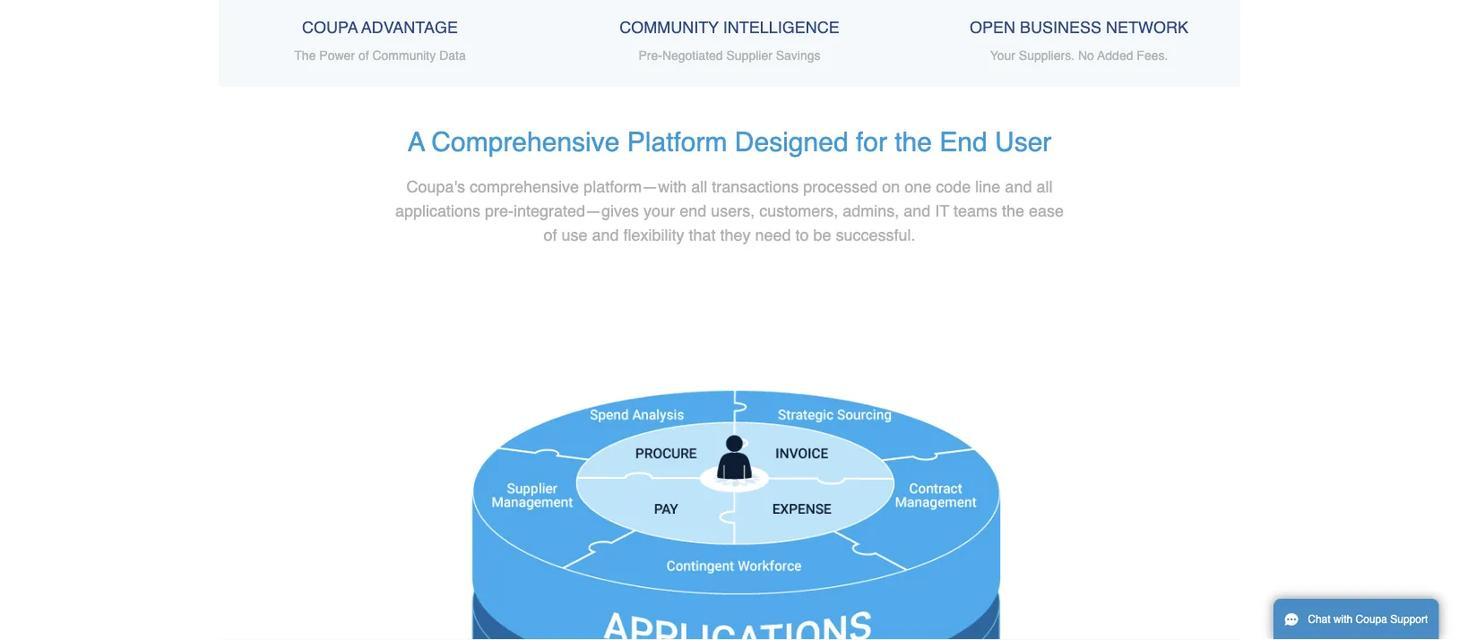 Task type: locate. For each thing, give the bounding box(es) containing it.
comprehensive
[[431, 126, 620, 157]]

the
[[895, 126, 932, 157], [1002, 202, 1024, 220]]

transactions
[[712, 177, 799, 196]]

2 horizontal spatial and
[[1005, 177, 1032, 196]]

0 horizontal spatial all
[[691, 177, 707, 196]]

coupa's
[[407, 177, 465, 196]]

your suppliers. no added fees.
[[990, 48, 1168, 62]]

of inside coupa's comprehensive platform—with all transactions processed on one code line and all applications pre-integrated—gives your end users, customers, admins, and it teams the ease of use and flexibility that they need to be successful.
[[543, 226, 557, 244]]

0 vertical spatial the
[[895, 126, 932, 157]]

1 horizontal spatial of
[[543, 226, 557, 244]]

of
[[358, 48, 369, 62], [543, 226, 557, 244]]

pre-negotiated supplier savings
[[639, 48, 821, 62]]

1 horizontal spatial and
[[904, 202, 931, 220]]

fees.
[[1137, 48, 1168, 62]]

platform
[[627, 126, 727, 157]]

teams
[[954, 202, 997, 220]]

end
[[940, 126, 987, 157]]

all up ease at the top of page
[[1036, 177, 1053, 196]]

of right power
[[358, 48, 369, 62]]

advantage
[[361, 19, 458, 37]]

0 horizontal spatial and
[[592, 226, 619, 244]]

0 vertical spatial of
[[358, 48, 369, 62]]

and down one
[[904, 202, 931, 220]]

1 horizontal spatial the
[[1002, 202, 1024, 220]]

customers,
[[759, 202, 838, 220]]

community intelligence
[[619, 19, 840, 37]]

suppliers.
[[1019, 48, 1075, 62]]

1 horizontal spatial all
[[1036, 177, 1053, 196]]

intelligence
[[723, 19, 840, 37]]

they
[[720, 226, 751, 244]]

0 vertical spatial and
[[1005, 177, 1032, 196]]

community
[[372, 48, 436, 62]]

all up end
[[691, 177, 707, 196]]

and
[[1005, 177, 1032, 196], [904, 202, 931, 220], [592, 226, 619, 244]]

the power of community data
[[294, 48, 466, 62]]

1 vertical spatial of
[[543, 226, 557, 244]]

one
[[905, 177, 931, 196]]

supplier
[[726, 48, 772, 62]]

the
[[294, 48, 316, 62]]

pre-
[[485, 202, 514, 220]]

chat
[[1308, 614, 1331, 626]]

added
[[1097, 48, 1133, 62]]

of left use
[[543, 226, 557, 244]]

pre-
[[639, 48, 662, 62]]

line
[[975, 177, 1001, 196]]

1 vertical spatial the
[[1002, 202, 1024, 220]]

and right line
[[1005, 177, 1032, 196]]

the inside coupa's comprehensive platform—with all transactions processed on one code line and all applications pre-integrated—gives your end users, customers, admins, and it teams the ease of use and flexibility that they need to be successful.
[[1002, 202, 1024, 220]]

open business network
[[970, 19, 1188, 37]]

successful.
[[836, 226, 916, 244]]

no
[[1078, 48, 1094, 62]]

and right use
[[592, 226, 619, 244]]

all
[[691, 177, 707, 196], [1036, 177, 1053, 196]]

1 all from the left
[[691, 177, 707, 196]]

the right for
[[895, 126, 932, 157]]

on
[[882, 177, 900, 196]]

the left ease at the top of page
[[1002, 202, 1024, 220]]

be
[[813, 226, 831, 244]]

code
[[936, 177, 971, 196]]



Task type: describe. For each thing, give the bounding box(es) containing it.
with
[[1334, 614, 1353, 626]]

open
[[970, 19, 1015, 37]]

negotiated
[[662, 48, 723, 62]]

0 horizontal spatial the
[[895, 126, 932, 157]]

savings
[[776, 48, 821, 62]]

end
[[679, 202, 706, 220]]

coupa advantage
[[302, 19, 458, 37]]

1 vertical spatial and
[[904, 202, 931, 220]]

2 vertical spatial and
[[592, 226, 619, 244]]

that
[[689, 226, 716, 244]]

coupa
[[302, 19, 358, 37]]

to
[[795, 226, 809, 244]]

for
[[856, 126, 887, 157]]

a comprehensive platform designed for the end user
[[407, 126, 1052, 157]]

your
[[644, 202, 675, 220]]

community
[[619, 19, 719, 37]]

your
[[990, 48, 1015, 62]]

network
[[1106, 19, 1188, 37]]

users,
[[711, 202, 755, 220]]

support
[[1390, 614, 1428, 626]]

admins,
[[843, 202, 899, 220]]

data
[[439, 48, 466, 62]]

processed
[[803, 177, 878, 196]]

need
[[755, 226, 791, 244]]

integrated—gives
[[514, 202, 639, 220]]

use
[[561, 226, 587, 244]]

0 horizontal spatial of
[[358, 48, 369, 62]]

designed
[[735, 126, 848, 157]]

chat with coupa support
[[1308, 614, 1428, 626]]

user
[[995, 126, 1052, 157]]

coupa's comprehensive platform—with all transactions processed on one code line and all applications pre-integrated—gives your end users, customers, admins, and it teams the ease of use and flexibility that they need to be successful.
[[395, 177, 1064, 244]]

2 all from the left
[[1036, 177, 1053, 196]]

comprehensive
[[470, 177, 579, 196]]

platform—with
[[584, 177, 687, 196]]

flexibility
[[623, 226, 684, 244]]

a
[[407, 126, 425, 157]]

chat with coupa support button
[[1274, 600, 1439, 641]]

ease
[[1029, 202, 1064, 220]]

applications
[[395, 202, 480, 220]]

coupa
[[1356, 614, 1387, 626]]

business
[[1020, 19, 1102, 37]]

it
[[935, 202, 949, 220]]

power
[[319, 48, 355, 62]]



Task type: vqa. For each thing, say whether or not it's contained in the screenshot.
the bottom 'of'
yes



